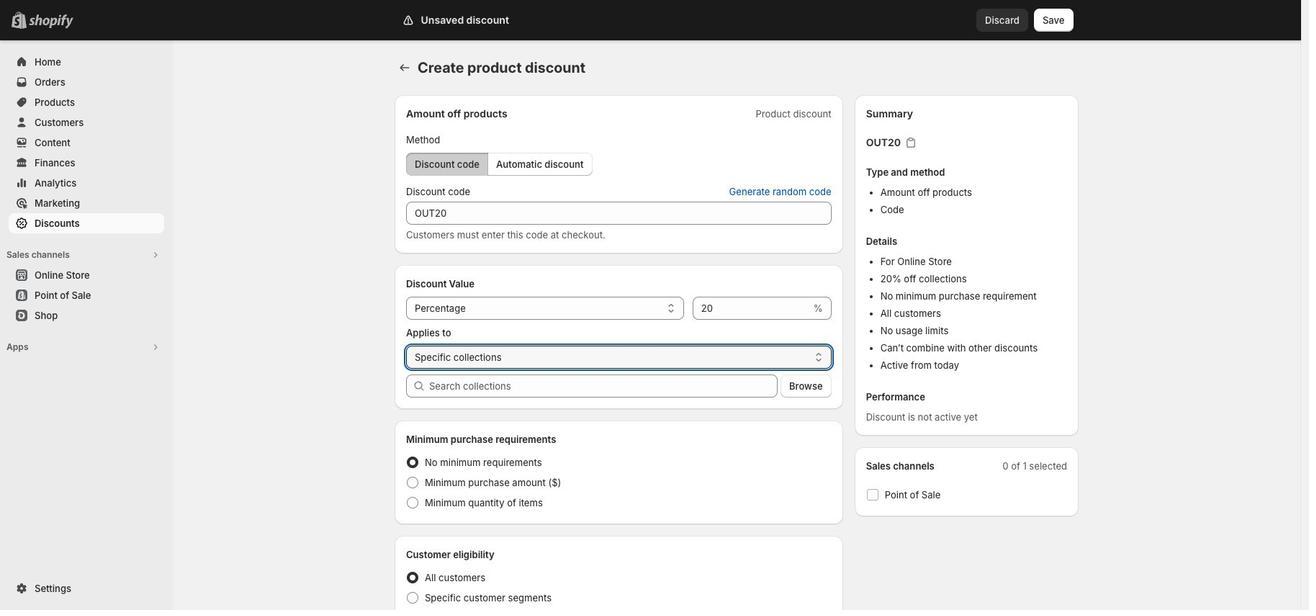 Task type: vqa. For each thing, say whether or not it's contained in the screenshot.
Search Collections text box
yes



Task type: locate. For each thing, give the bounding box(es) containing it.
Search collections text field
[[429, 375, 778, 398]]

None text field
[[693, 297, 811, 320]]

None text field
[[406, 202, 832, 225]]

shopify image
[[29, 14, 73, 29]]



